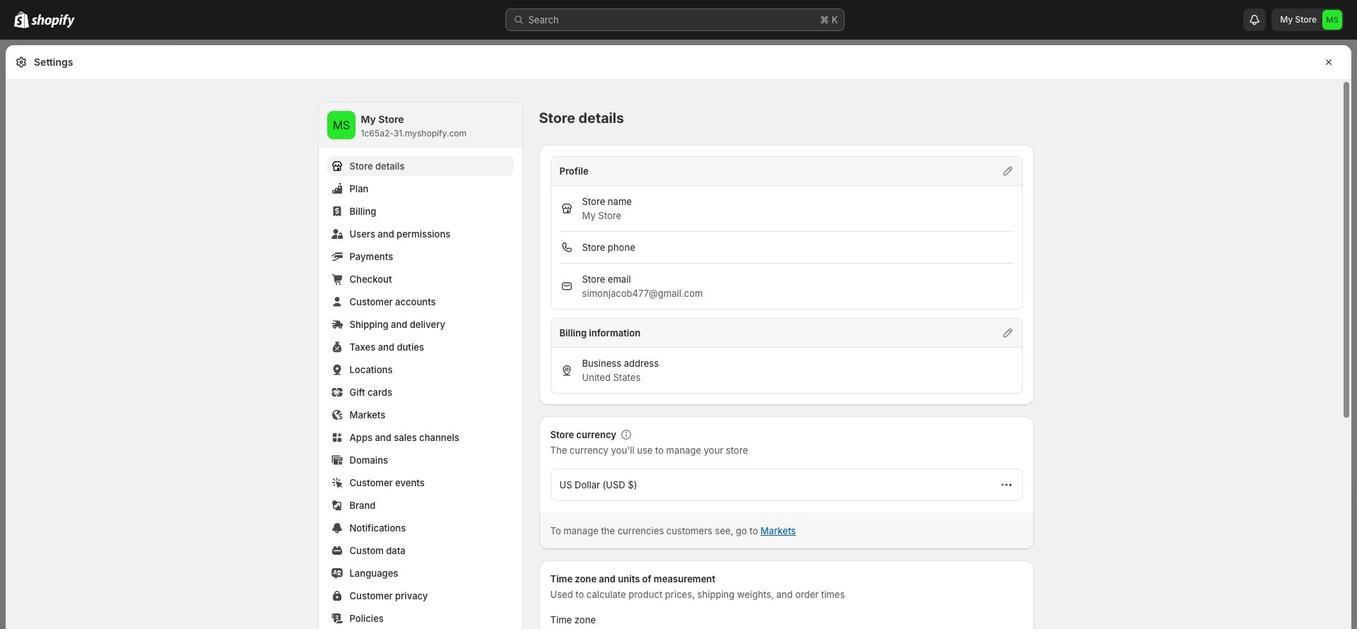 Task type: describe. For each thing, give the bounding box(es) containing it.
shopify image
[[14, 11, 29, 28]]

my store image
[[1323, 10, 1343, 30]]



Task type: locate. For each thing, give the bounding box(es) containing it.
shopify image
[[31, 14, 75, 28]]

settings dialog
[[6, 45, 1352, 629]]

shop settings menu element
[[319, 103, 522, 629]]

my store image
[[327, 111, 355, 139]]



